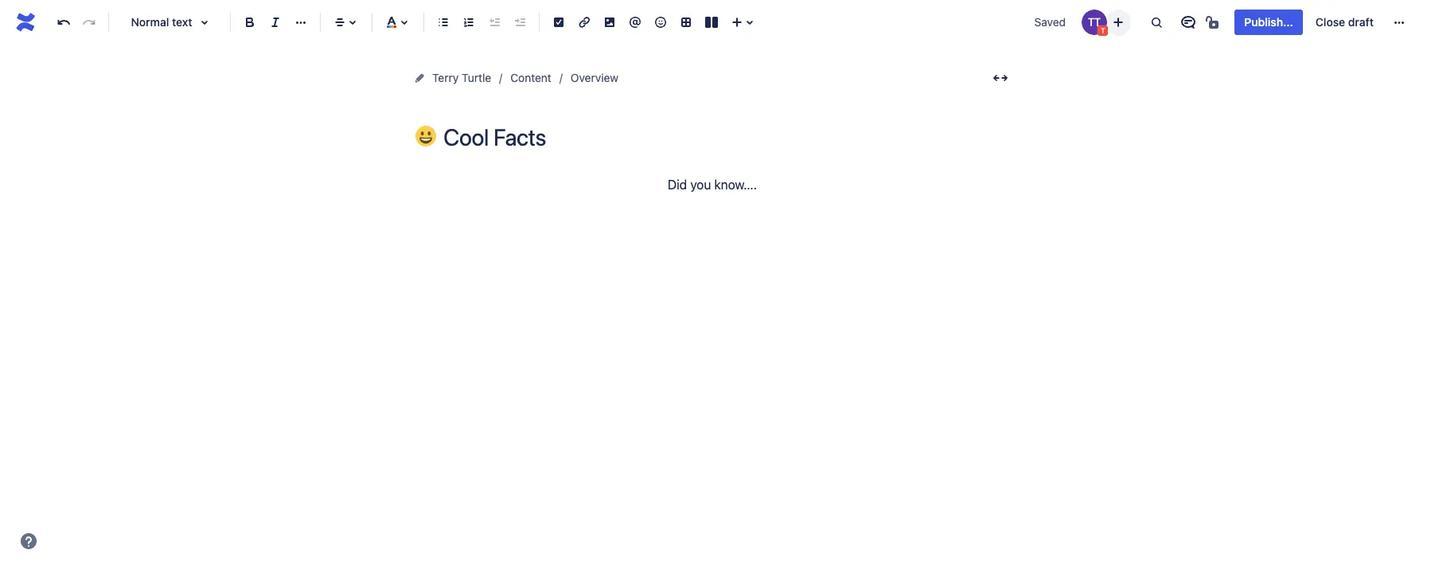 Task type: vqa. For each thing, say whether or not it's contained in the screenshot.
Normal
yes



Task type: describe. For each thing, give the bounding box(es) containing it.
know….
[[715, 178, 757, 192]]

undo ⌘z image
[[54, 13, 73, 32]]

move this page image
[[413, 72, 426, 84]]

publish... button
[[1235, 10, 1304, 35]]

table image
[[677, 13, 696, 32]]

help image
[[19, 532, 38, 551]]

find and replace image
[[1148, 13, 1167, 32]]

layouts image
[[702, 13, 722, 32]]

:grinning: image
[[416, 126, 436, 147]]

close
[[1316, 15, 1346, 29]]

more image
[[1390, 13, 1410, 32]]

close draft button
[[1307, 10, 1384, 35]]

bold ⌘b image
[[241, 13, 260, 32]]

comment icon image
[[1180, 13, 1199, 32]]

terry turtle
[[432, 71, 492, 84]]

action item image
[[550, 13, 569, 32]]

confluence image
[[13, 10, 38, 35]]

confluence image
[[13, 10, 38, 35]]

mention image
[[626, 13, 645, 32]]

terry turtle link
[[432, 68, 492, 88]]

turtle
[[462, 71, 492, 84]]

italic ⌘i image
[[266, 13, 285, 32]]

text
[[172, 15, 192, 29]]

align center image
[[330, 13, 350, 32]]



Task type: locate. For each thing, give the bounding box(es) containing it.
content link
[[511, 68, 552, 88]]

indent tab image
[[510, 13, 530, 32]]

draft
[[1349, 15, 1375, 29]]

saved
[[1035, 15, 1066, 29]]

terry turtle image
[[1083, 10, 1108, 35]]

publish...
[[1245, 15, 1294, 29]]

normal
[[131, 15, 169, 29]]

did you know….
[[668, 178, 757, 192]]

you
[[691, 178, 711, 192]]

normal text button
[[115, 5, 224, 40]]

link image
[[575, 13, 594, 32]]

close draft
[[1316, 15, 1375, 29]]

invite to edit image
[[1110, 12, 1129, 31]]

emoji image
[[651, 13, 671, 32]]

Main content area, start typing to enter text. text field
[[410, 174, 1015, 196]]

make page full-width image
[[991, 68, 1011, 88]]

redo ⌘⇧z image
[[80, 13, 99, 32]]

bullet list ⌘⇧8 image
[[434, 13, 453, 32]]

overview
[[571, 71, 619, 84]]

did
[[668, 178, 687, 192]]

more formatting image
[[291, 13, 311, 32]]

add image, video, or file image
[[600, 13, 620, 32]]

terry
[[432, 71, 459, 84]]

numbered list ⌘⇧7 image
[[460, 13, 479, 32]]

overview link
[[571, 68, 619, 88]]

:grinning: image
[[416, 126, 436, 147]]

no restrictions image
[[1205, 13, 1224, 32]]

content
[[511, 71, 552, 84]]

normal text
[[131, 15, 192, 29]]

outdent ⇧tab image
[[485, 13, 504, 32]]

Give this page a title text field
[[444, 124, 1015, 151]]



